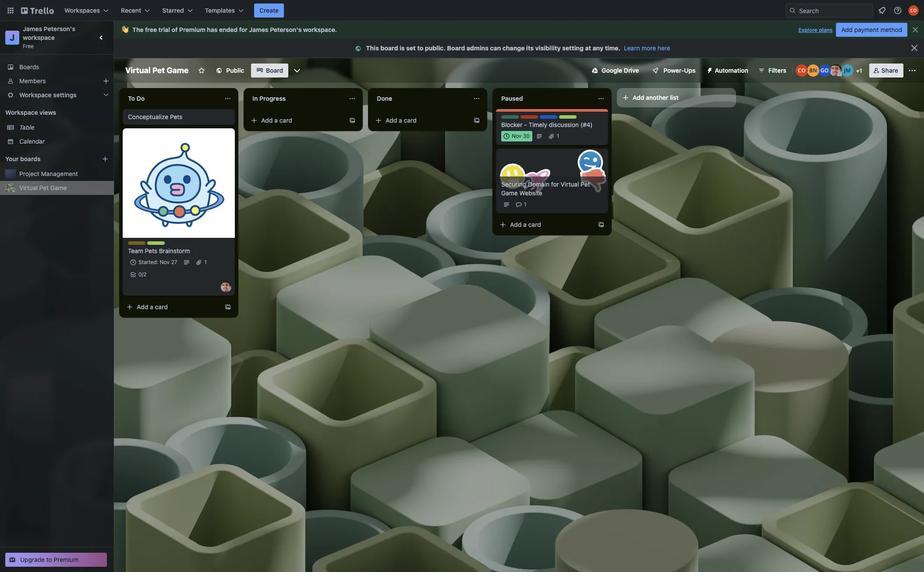 Task type: vqa. For each thing, say whether or not it's contained in the screenshot.
Color: bold lime, title: none Image
yes



Task type: locate. For each thing, give the bounding box(es) containing it.
virtual
[[125, 66, 151, 75], [561, 181, 579, 188], [19, 184, 38, 192]]

color: blue, title: "fyi" element
[[540, 115, 558, 122]]

0 vertical spatial christina overa (christinaovera) image
[[909, 5, 920, 16]]

starred button
[[157, 4, 198, 18]]

1 vertical spatial nov
[[160, 259, 170, 266]]

settings
[[53, 91, 77, 99]]

0 vertical spatial for
[[239, 26, 248, 33]]

pet down laugh image
[[581, 181, 590, 188]]

blocker for blocker fyi
[[521, 115, 540, 122]]

public button
[[211, 64, 250, 78]]

0 horizontal spatial workspace
[[23, 34, 55, 41]]

discussion
[[549, 121, 579, 128]]

1 vertical spatial for
[[552, 181, 559, 188]]

add another list
[[633, 94, 679, 101]]

1 horizontal spatial board
[[447, 44, 465, 52]]

pet down project management
[[39, 184, 49, 192]]

2 horizontal spatial pet
[[581, 181, 590, 188]]

nov 30
[[512, 133, 530, 139]]

1 vertical spatial premium
[[54, 556, 79, 564]]

calendar
[[19, 138, 45, 145]]

nov left 27
[[160, 259, 170, 266]]

to right set
[[418, 44, 424, 52]]

0 vertical spatial workspace
[[19, 91, 52, 99]]

at
[[586, 44, 592, 52]]

1 horizontal spatial nov
[[512, 133, 522, 139]]

ups
[[685, 67, 696, 74]]

add a card button down done text field
[[372, 114, 470, 128]]

jeremy miller (jeremymiller198) image
[[842, 64, 854, 77]]

christina overa (christinaovera) image right open information menu icon
[[909, 5, 920, 16]]

starred
[[162, 7, 184, 14]]

explore
[[799, 27, 818, 33]]

a for in progress
[[275, 117, 278, 124]]

👋
[[121, 26, 129, 33]]

27
[[171, 259, 177, 266]]

team for team pets brainstorm
[[128, 247, 143, 255]]

0 horizontal spatial create from template… image
[[225, 304, 232, 311]]

of
[[172, 26, 178, 33]]

1 create from template… image from the left
[[349, 117, 356, 124]]

team left task in the top left of the page
[[147, 242, 161, 248]]

1 horizontal spatial virtual pet game
[[125, 66, 189, 75]]

started: nov 27
[[139, 259, 177, 266]]

power-
[[664, 67, 685, 74]]

1 horizontal spatial premium
[[179, 26, 206, 33]]

nov left 30
[[512, 133, 522, 139]]

color: yellow, title: none image
[[128, 242, 146, 245]]

virtual down project
[[19, 184, 38, 192]]

banner containing 👋
[[114, 21, 925, 39]]

create from template… image
[[349, 117, 356, 124], [474, 117, 481, 124]]

nov
[[512, 133, 522, 139], [160, 259, 170, 266]]

blocker
[[521, 115, 540, 122], [502, 121, 523, 128]]

add another list button
[[617, 88, 737, 107]]

1 horizontal spatial create from template… image
[[474, 117, 481, 124]]

learn
[[625, 44, 640, 52]]

1 vertical spatial board
[[266, 67, 283, 74]]

add a card button down in progress text box
[[247, 114, 346, 128]]

add
[[842, 26, 853, 33], [633, 94, 645, 101], [261, 117, 273, 124], [386, 117, 398, 124], [510, 221, 522, 228], [137, 303, 148, 311]]

1 horizontal spatial christina overa (christinaovera) image
[[909, 5, 920, 16]]

add for to do
[[137, 303, 148, 311]]

2 horizontal spatial virtual
[[561, 181, 579, 188]]

1 horizontal spatial to
[[418, 44, 424, 52]]

0 vertical spatial board
[[447, 44, 465, 52]]

Paused text field
[[496, 92, 593, 106]]

add a card button down 2
[[123, 300, 221, 314]]

workspace inside james peterson's workspace free
[[23, 34, 55, 41]]

add down website
[[510, 221, 522, 228]]

add down 0 / 2
[[137, 303, 148, 311]]

james down "create" button
[[249, 26, 269, 33]]

0 horizontal spatial virtual pet game
[[19, 184, 67, 192]]

color: red, title: "blocker" element
[[521, 115, 540, 122]]

google drive button
[[587, 64, 645, 78]]

james
[[23, 25, 42, 32], [249, 26, 269, 33]]

color: bold lime, title: none image
[[560, 115, 577, 119]]

pet inside board name text box
[[152, 66, 165, 75]]

board link
[[251, 64, 289, 78]]

brainstorm
[[159, 247, 190, 255]]

.
[[335, 26, 337, 33]]

add a card down website
[[510, 221, 542, 228]]

to do
[[128, 95, 145, 102]]

premium inside banner
[[179, 26, 206, 33]]

workspace down members
[[19, 91, 52, 99]]

game inside board name text box
[[167, 66, 189, 75]]

securing
[[502, 181, 527, 188]]

board right the public. at top
[[447, 44, 465, 52]]

game down management on the left of the page
[[50, 184, 67, 192]]

0 horizontal spatial virtual
[[19, 184, 38, 192]]

In Progress text field
[[247, 92, 344, 106]]

project
[[19, 170, 39, 178]]

workspace up 'table'
[[5, 109, 38, 116]]

team down color: yellow, title: none icon
[[128, 247, 143, 255]]

pets for conceptualize
[[170, 113, 183, 121]]

premium right of
[[179, 26, 206, 33]]

1 horizontal spatial team
[[147, 242, 161, 248]]

back to home image
[[21, 4, 54, 18]]

star or unstar board image
[[198, 67, 205, 74]]

workspace for workspace settings
[[19, 91, 52, 99]]

pet up to do text box
[[152, 66, 165, 75]]

conceptualize pets link
[[128, 113, 230, 121]]

visibility
[[536, 44, 561, 52]]

wave image
[[121, 26, 129, 34]]

add a card down done
[[386, 117, 417, 124]]

securing domain for virtual pet game website link
[[502, 180, 603, 198]]

a for to do
[[150, 303, 153, 311]]

james peterson's workspace free
[[23, 25, 77, 50]]

1 horizontal spatial create from template… image
[[598, 221, 605, 228]]

for inside 'securing domain for virtual pet game website'
[[552, 181, 559, 188]]

boards
[[19, 63, 39, 71]]

to right upgrade
[[46, 556, 52, 564]]

banner
[[114, 21, 925, 39]]

pets
[[170, 113, 183, 121], [145, 247, 157, 255]]

1 horizontal spatial for
[[552, 181, 559, 188]]

virtual pet game
[[125, 66, 189, 75], [19, 184, 67, 192]]

virtual pet game up to do text box
[[125, 66, 189, 75]]

timely
[[529, 121, 548, 128]]

laugh image
[[575, 147, 606, 178]]

0 horizontal spatial christina overa (christinaovera) image
[[796, 64, 808, 77]]

show menu image
[[909, 66, 917, 75]]

james peterson (jamespeterson93) image
[[830, 64, 843, 77], [221, 282, 232, 292]]

any
[[593, 44, 604, 52]]

add a card button for in progress
[[247, 114, 346, 128]]

0 horizontal spatial for
[[239, 26, 248, 33]]

0 / 2
[[139, 271, 147, 278]]

2 horizontal spatial game
[[502, 189, 518, 197]]

2 create from template… image from the left
[[474, 117, 481, 124]]

blocker - timely discussion (#4) link
[[502, 121, 603, 129]]

workspace
[[19, 91, 52, 99], [5, 109, 38, 116]]

explore plans
[[799, 27, 833, 33]]

virtual down laugh image
[[561, 181, 579, 188]]

1 horizontal spatial virtual
[[125, 66, 151, 75]]

ben nelson (bennelson96) image
[[808, 64, 820, 77]]

pet
[[152, 66, 165, 75], [581, 181, 590, 188], [39, 184, 49, 192]]

add for paused
[[510, 221, 522, 228]]

table
[[19, 124, 34, 131]]

1 vertical spatial workspace
[[5, 109, 38, 116]]

blocker left the fyi
[[521, 115, 540, 122]]

add a card for done
[[386, 117, 417, 124]]

its
[[527, 44, 534, 52]]

1 horizontal spatial pet
[[152, 66, 165, 75]]

create from template… image
[[598, 221, 605, 228], [225, 304, 232, 311]]

add a card button
[[247, 114, 346, 128], [372, 114, 470, 128], [496, 218, 595, 232], [123, 300, 221, 314]]

christina overa (christinaovera) image
[[909, 5, 920, 16], [796, 64, 808, 77]]

add a card button down website
[[496, 218, 595, 232]]

blocker inside blocker - timely discussion (#4) link
[[502, 121, 523, 128]]

game down securing
[[502, 189, 518, 197]]

0 vertical spatial pets
[[170, 113, 183, 121]]

for right 'ended'
[[239, 26, 248, 33]]

0 horizontal spatial james
[[23, 25, 42, 32]]

primary element
[[0, 0, 925, 21]]

1 vertical spatial to
[[46, 556, 52, 564]]

-
[[525, 121, 527, 128]]

blocker for blocker - timely discussion (#4)
[[502, 121, 523, 128]]

virtual pet game down project management
[[19, 184, 67, 192]]

premium right upgrade
[[54, 556, 79, 564]]

peterson's
[[44, 25, 75, 32], [270, 26, 302, 33]]

1 vertical spatial james peterson (jamespeterson93) image
[[221, 282, 232, 292]]

add a card down "progress"
[[261, 117, 293, 124]]

peterson's down back to home image on the left of the page
[[44, 25, 75, 32]]

plans
[[820, 27, 833, 33]]

0 vertical spatial virtual pet game
[[125, 66, 189, 75]]

pets down to do text box
[[170, 113, 183, 121]]

+ 1
[[857, 68, 863, 74]]

virtual inside 'securing domain for virtual pet game website'
[[561, 181, 579, 188]]

0 horizontal spatial team
[[128, 247, 143, 255]]

1 vertical spatial virtual pet game
[[19, 184, 67, 192]]

a for paused
[[524, 221, 527, 228]]

0 horizontal spatial to
[[46, 556, 52, 564]]

project management
[[19, 170, 78, 178]]

0 vertical spatial nov
[[512, 133, 522, 139]]

0 horizontal spatial nov
[[160, 259, 170, 266]]

0 vertical spatial premium
[[179, 26, 206, 33]]

0 vertical spatial workspace
[[303, 26, 335, 33]]

add a card down 2
[[137, 303, 168, 311]]

add left another
[[633, 94, 645, 101]]

fyi
[[540, 115, 548, 122]]

this member is an admin of this board. image
[[838, 73, 842, 77]]

virtual up to do
[[125, 66, 151, 75]]

james peterson's workspace link
[[23, 25, 77, 41]]

1 horizontal spatial peterson's
[[270, 26, 302, 33]]

free
[[145, 26, 157, 33]]

virtual inside board name text box
[[125, 66, 151, 75]]

workspace inside workspace settings 'popup button'
[[19, 91, 52, 99]]

add a card for in progress
[[261, 117, 293, 124]]

members
[[19, 77, 46, 85]]

30
[[523, 133, 530, 139]]

peterson's down "create" button
[[270, 26, 302, 33]]

1 horizontal spatial workspace
[[303, 26, 335, 33]]

done
[[377, 95, 393, 102]]

0 horizontal spatial pets
[[145, 247, 157, 255]]

game left star or unstar board image
[[167, 66, 189, 75]]

pets up started:
[[145, 247, 157, 255]]

0 vertical spatial james peterson (jamespeterson93) image
[[830, 64, 843, 77]]

change
[[503, 44, 525, 52]]

1 horizontal spatial pets
[[170, 113, 183, 121]]

pets for team
[[145, 247, 157, 255]]

board left customize views 'image'
[[266, 67, 283, 74]]

james inside banner
[[249, 26, 269, 33]]

public.
[[425, 44, 446, 52]]

templates
[[205, 7, 235, 14]]

Search field
[[797, 4, 874, 17]]

0 horizontal spatial peterson's
[[44, 25, 75, 32]]

for right domain
[[552, 181, 559, 188]]

0 horizontal spatial create from template… image
[[349, 117, 356, 124]]

1 vertical spatial workspace
[[23, 34, 55, 41]]

task
[[162, 242, 174, 248]]

1 vertical spatial create from template… image
[[225, 304, 232, 311]]

workspace
[[303, 26, 335, 33], [23, 34, 55, 41]]

1 vertical spatial pets
[[145, 247, 157, 255]]

create from template… image for paused
[[598, 221, 605, 228]]

add down done
[[386, 117, 398, 124]]

add down in progress
[[261, 117, 273, 124]]

add a card
[[261, 117, 293, 124], [386, 117, 417, 124], [510, 221, 542, 228], [137, 303, 168, 311]]

this board is set to public. board admins can change its visibility setting at any time. learn more here
[[366, 44, 671, 52]]

project management link
[[19, 170, 109, 178]]

0 vertical spatial create from template… image
[[598, 221, 605, 228]]

james up free
[[23, 25, 42, 32]]

1 horizontal spatial game
[[167, 66, 189, 75]]

blocker up nov 30 option at the top of the page
[[502, 121, 523, 128]]

christina overa (christinaovera) image left "gary orlando (garyorlando)" icon
[[796, 64, 808, 77]]

upgrade to premium link
[[5, 553, 107, 567]]

to inside upgrade to premium link
[[46, 556, 52, 564]]

0 notifications image
[[877, 5, 888, 16]]

peterson's inside banner
[[270, 26, 302, 33]]

drive
[[624, 67, 640, 74]]

paused
[[502, 95, 523, 102]]

1 horizontal spatial james
[[249, 26, 269, 33]]

1
[[860, 68, 863, 74], [557, 133, 560, 139], [524, 201, 527, 208], [205, 259, 207, 266]]

add a card button for to do
[[123, 300, 221, 314]]



Task type: describe. For each thing, give the bounding box(es) containing it.
0 horizontal spatial james peterson (jamespeterson93) image
[[221, 282, 232, 292]]

workspace inside banner
[[303, 26, 335, 33]]

admins
[[467, 44, 489, 52]]

add payment method
[[842, 26, 903, 33]]

gary orlando (garyorlando) image
[[819, 64, 831, 77]]

share button
[[870, 64, 904, 78]]

team for team task
[[147, 242, 161, 248]]

search image
[[790, 7, 797, 14]]

j
[[10, 32, 15, 43]]

table link
[[19, 123, 109, 132]]

your boards with 2 items element
[[5, 154, 89, 164]]

create from template… image for to do
[[225, 304, 232, 311]]

securing domain for virtual pet game website
[[502, 181, 590, 197]]

(#4)
[[581, 121, 593, 128]]

in progress
[[253, 95, 286, 102]]

card for to do
[[155, 303, 168, 311]]

is
[[400, 44, 405, 52]]

payment
[[855, 26, 880, 33]]

conceptualize pets
[[128, 113, 183, 121]]

a for done
[[399, 117, 403, 124]]

in
[[253, 95, 258, 102]]

/
[[142, 271, 143, 278]]

create from template… image for done
[[474, 117, 481, 124]]

upgrade to premium
[[20, 556, 79, 564]]

free
[[23, 43, 34, 50]]

views
[[40, 109, 56, 116]]

members link
[[0, 74, 114, 88]]

share
[[882, 67, 899, 74]]

recent button
[[116, 4, 155, 18]]

card for paused
[[529, 221, 542, 228]]

conceptualize
[[128, 113, 168, 121]]

your
[[5, 155, 19, 163]]

power-ups button
[[647, 64, 701, 78]]

add a card button for done
[[372, 114, 470, 128]]

domain
[[528, 181, 550, 188]]

recent
[[121, 7, 141, 14]]

add a card for to do
[[137, 303, 168, 311]]

add payment method button
[[837, 23, 908, 37]]

workspaces
[[64, 7, 100, 14]]

+
[[857, 68, 860, 74]]

add for in progress
[[261, 117, 273, 124]]

calendar link
[[19, 137, 109, 146]]

card for done
[[404, 117, 417, 124]]

management
[[41, 170, 78, 178]]

more
[[642, 44, 657, 52]]

can
[[491, 44, 501, 52]]

google
[[602, 67, 623, 74]]

workspace for workspace views
[[5, 109, 38, 116]]

add a card for paused
[[510, 221, 542, 228]]

here
[[658, 44, 671, 52]]

1 vertical spatial christina overa (christinaovera) image
[[796, 64, 808, 77]]

ended
[[219, 26, 238, 33]]

goal
[[502, 115, 513, 122]]

james inside james peterson's workspace free
[[23, 25, 42, 32]]

started:
[[139, 259, 158, 266]]

your boards
[[5, 155, 41, 163]]

explore plans button
[[799, 25, 833, 36]]

color: green, title: "goal" element
[[502, 115, 519, 122]]

customize views image
[[293, 66, 302, 75]]

0
[[139, 271, 142, 278]]

virtual pet game inside board name text box
[[125, 66, 189, 75]]

add left 'payment'
[[842, 26, 853, 33]]

card for in progress
[[280, 117, 293, 124]]

0 horizontal spatial pet
[[39, 184, 49, 192]]

list
[[671, 94, 679, 101]]

workspace settings
[[19, 91, 77, 99]]

create button
[[254, 4, 284, 18]]

create from template… image for in progress
[[349, 117, 356, 124]]

0 horizontal spatial premium
[[54, 556, 79, 564]]

workspace settings button
[[0, 88, 114, 102]]

1 horizontal spatial james peterson (jamespeterson93) image
[[830, 64, 843, 77]]

boards link
[[0, 60, 114, 74]]

color: bold lime, title: "team task" element
[[147, 242, 174, 248]]

add board image
[[102, 156, 109, 163]]

0 horizontal spatial board
[[266, 67, 283, 74]]

0 vertical spatial to
[[418, 44, 424, 52]]

sm image
[[354, 44, 366, 53]]

google drive icon image
[[592, 68, 599, 74]]

1 down 'team pets brainstorm' link
[[205, 259, 207, 266]]

1 right "jeremy miller (jeremymiller198)" image at the right top
[[860, 68, 863, 74]]

board
[[381, 44, 398, 52]]

setting
[[563, 44, 584, 52]]

2
[[143, 271, 147, 278]]

create
[[260, 7, 279, 14]]

blocker fyi
[[521, 115, 548, 122]]

progress
[[260, 95, 286, 102]]

0 horizontal spatial game
[[50, 184, 67, 192]]

add for done
[[386, 117, 398, 124]]

add a card button for paused
[[496, 218, 595, 232]]

Done text field
[[372, 92, 468, 106]]

nov inside nov 30 option
[[512, 133, 522, 139]]

time.
[[605, 44, 621, 52]]

boards
[[20, 155, 41, 163]]

game inside 'securing domain for virtual pet game website'
[[502, 189, 518, 197]]

automation button
[[703, 64, 754, 78]]

google drive
[[602, 67, 640, 74]]

automation
[[715, 67, 749, 74]]

to
[[128, 95, 135, 102]]

website
[[520, 189, 543, 197]]

Nov 30 checkbox
[[502, 131, 533, 142]]

set
[[407, 44, 416, 52]]

upgrade
[[20, 556, 45, 564]]

pet inside 'securing domain for virtual pet game website'
[[581, 181, 590, 188]]

sm image
[[703, 64, 715, 76]]

templates button
[[200, 4, 249, 18]]

team task
[[147, 242, 174, 248]]

To Do text field
[[123, 92, 219, 106]]

peterson's inside james peterson's workspace free
[[44, 25, 75, 32]]

another
[[646, 94, 669, 101]]

open information menu image
[[894, 6, 903, 15]]

workspace navigation collapse icon image
[[96, 32, 108, 44]]

Board name text field
[[121, 64, 193, 78]]

filters button
[[756, 64, 790, 78]]

team pets brainstorm
[[128, 247, 190, 255]]

workspaces button
[[59, 4, 114, 18]]

👋 the free trial of premium has ended for james peterson's workspace .
[[121, 26, 337, 33]]

has
[[207, 26, 218, 33]]

for inside banner
[[239, 26, 248, 33]]

this
[[366, 44, 379, 52]]

1 down website
[[524, 201, 527, 208]]

blocker - timely discussion (#4)
[[502, 121, 593, 128]]

1 down blocker - timely discussion (#4) link
[[557, 133, 560, 139]]

the
[[132, 26, 144, 33]]

method
[[881, 26, 903, 33]]

filters
[[769, 67, 787, 74]]

trial
[[159, 26, 170, 33]]

workspace views
[[5, 109, 56, 116]]



